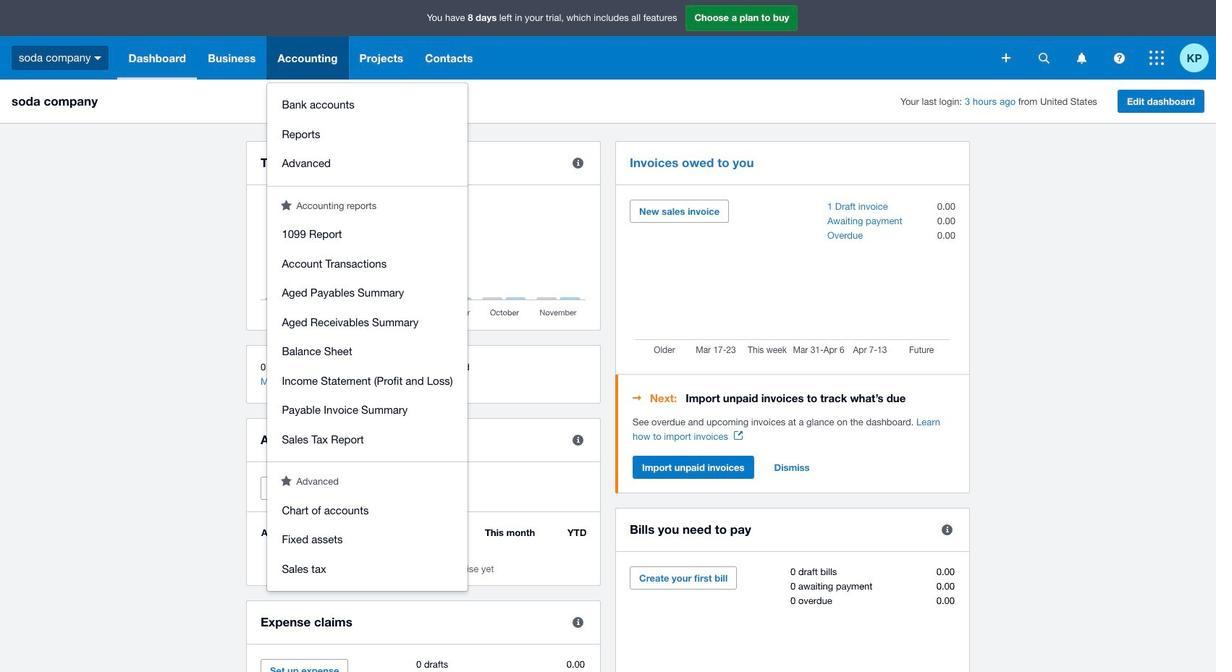 Task type: describe. For each thing, give the bounding box(es) containing it.
advanced group
[[267, 489, 467, 592]]

2 svg image from the left
[[1077, 52, 1087, 63]]

empty state widget for the total cash in and out feature, displaying a column graph summarising bank transaction data as total money in versus total money out across all connected bank accounts, enabling a visual comparison of the two amounts. image
[[261, 200, 587, 319]]

opens in a new tab image
[[734, 432, 743, 440]]

1 favourites image from the top
[[281, 199, 292, 210]]

empty state of the bills widget with a 'create your first bill' button and an unpopulated column graph. image
[[630, 567, 956, 673]]



Task type: vqa. For each thing, say whether or not it's contained in the screenshot.
'period' associated with Income 0
no



Task type: locate. For each thing, give the bounding box(es) containing it.
0 horizontal spatial svg image
[[1039, 52, 1050, 63]]

heading
[[633, 390, 956, 407]]

group
[[267, 83, 467, 186]]

1 horizontal spatial svg image
[[1077, 52, 1087, 63]]

reports group
[[267, 213, 467, 462]]

0 vertical spatial favourites image
[[281, 199, 292, 210]]

1 svg image from the left
[[1039, 52, 1050, 63]]

empty state of the expenses widget with a 'set up expense claims' button and a data-less table. image
[[261, 660, 587, 673]]

1 vertical spatial favourites image
[[281, 476, 292, 487]]

list box
[[267, 83, 467, 592]]

2 favourites image from the top
[[281, 476, 292, 487]]

banner
[[0, 0, 1216, 592]]

svg image
[[1039, 52, 1050, 63], [1077, 52, 1087, 63]]

favourites image
[[281, 199, 292, 210], [281, 476, 292, 487]]

panel body document
[[633, 416, 956, 445], [633, 416, 956, 445]]

empty state of the accounts watchlist widget, featuring a 'review categories for transactions' button and a data-less table with headings 'account,' 'budget,' 'this month,' and 'ytd.' image
[[261, 527, 587, 575]]

svg image
[[1150, 51, 1164, 65], [1114, 52, 1125, 63], [1002, 54, 1011, 62], [94, 56, 102, 60]]



